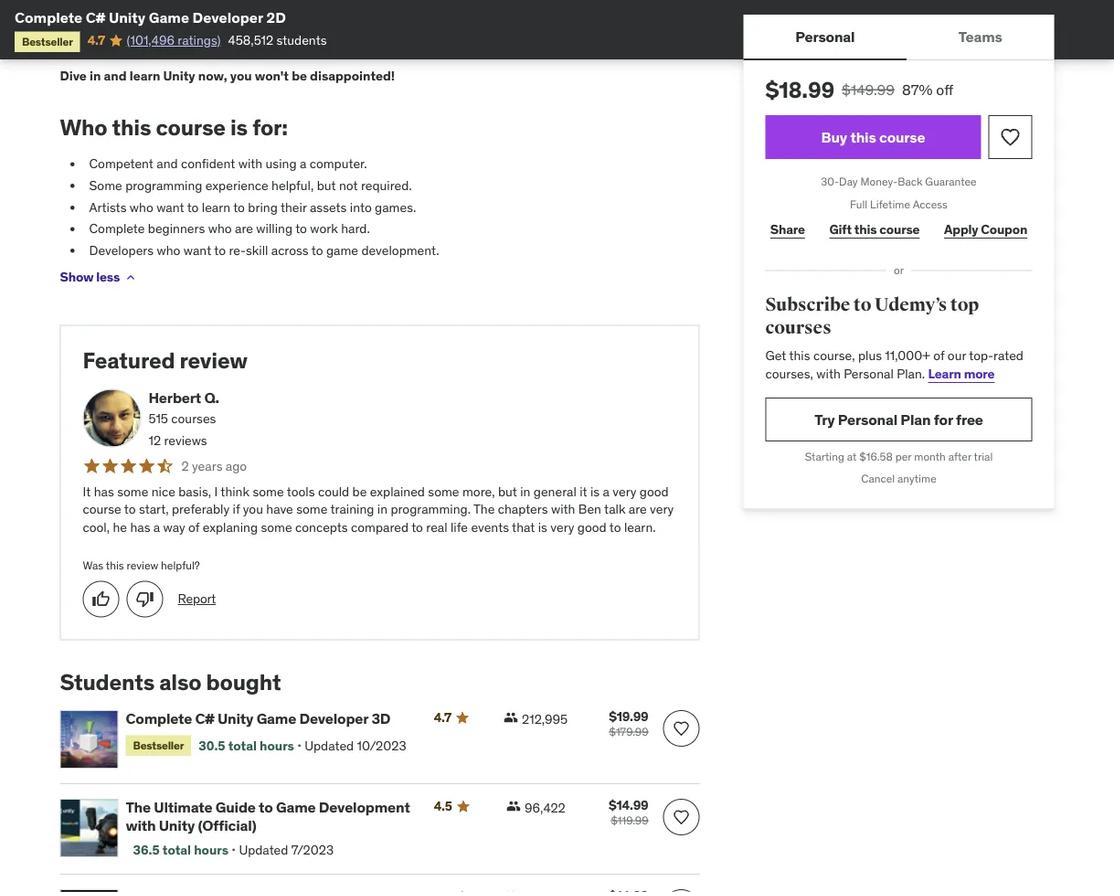 Task type: describe. For each thing, give the bounding box(es) containing it.
students
[[60, 669, 155, 696]]

was
[[83, 559, 103, 573]]

1 horizontal spatial we'll
[[231, 24, 256, 41]]

the ultimate guide to game development with unity (official) link
[[126, 798, 412, 835]]

some up concepts
[[296, 501, 328, 517]]

report
[[178, 591, 216, 607]]

try
[[815, 410, 835, 429]]

1 horizontal spatial you're
[[346, 42, 380, 59]]

less
[[96, 269, 120, 285]]

the inside 'it has some nice basis, i think some tools could be explained some more, but in general it is a very good course to start, preferably if you have some training in programming. the chapters with ben talk are very cool, he has a way of explaning some concepts compared to real life events that is very good to learn.'
[[474, 501, 495, 517]]

herbert q. 515 courses 12 reviews
[[149, 388, 219, 449]]

personal inside button
[[796, 27, 855, 46]]

a down coding
[[383, 42, 390, 59]]

unity inside the ultimate guide to game development with unity (official)
[[159, 816, 195, 835]]

principles
[[498, 24, 554, 41]]

0 horizontal spatial is
[[230, 113, 248, 141]]

ago
[[226, 458, 247, 474]]

computer.
[[310, 156, 367, 172]]

complete c# unity game developer 3d link
[[126, 710, 412, 728]]

0 vertical spatial bestseller
[[22, 34, 73, 48]]

rated
[[994, 348, 1024, 364]]

1 vertical spatial is
[[591, 483, 600, 499]]

share button
[[766, 212, 810, 248]]

artists
[[89, 199, 127, 215]]

complete c# unity game developer 3d
[[126, 710, 391, 728]]

also
[[159, 669, 202, 696]]

complete inside competent and confident with using a computer. some programming experience helpful, but not required. artists who want to learn to bring their assets into games. complete beginners who are willing to work hard. developers who want to re-skill across to game development.
[[89, 220, 145, 237]]

buy this course
[[821, 127, 926, 146]]

game for 3d
[[257, 710, 296, 728]]

2 horizontal spatial if
[[624, 24, 631, 41]]

that
[[512, 519, 535, 535]]

0 vertical spatial want
[[156, 199, 184, 215]]

complete c# unity game developer 2d
[[15, 8, 286, 27]]

1 horizontal spatial good
[[640, 483, 669, 499]]

coding
[[355, 24, 394, 41]]

hours for 30.5 total hours
[[260, 737, 294, 754]]

0 horizontal spatial design
[[456, 24, 495, 41]]

get
[[766, 348, 787, 364]]

515
[[149, 411, 168, 427]]

2 horizontal spatial who
[[208, 220, 232, 237]]

to up he at the left bottom of page
[[124, 501, 136, 517]]

bought
[[206, 669, 281, 696]]

$18.99
[[766, 76, 835, 103]]

1 vertical spatial want
[[184, 242, 211, 258]]

you left all
[[294, 24, 314, 41]]

it
[[83, 483, 91, 499]]

$18.99 $149.99 87% off
[[766, 76, 954, 103]]

0 horizontal spatial review
[[127, 559, 158, 573]]

gift this course link
[[825, 212, 925, 248]]

complete for complete c# unity game developer 2d
[[15, 8, 82, 27]]

(official)
[[198, 816, 257, 835]]

(101,496
[[127, 32, 175, 48]]

bring inside competent and confident with using a computer. some programming experience helpful, but not required. artists who want to learn to bring their assets into games. complete beginners who are willing to work hard. developers who want to re-skill across to game development.
[[248, 199, 278, 215]]

course,
[[814, 348, 855, 364]]

coder,
[[393, 42, 428, 59]]

courses,
[[766, 365, 814, 382]]

month
[[914, 449, 946, 463]]

2 horizontal spatial you're
[[634, 24, 669, 41]]

ratings)
[[178, 32, 221, 48]]

courses inside the herbert q. 515 courses 12 reviews
[[171, 411, 216, 427]]

programming.
[[391, 501, 471, 517]]

2 horizontal spatial very
[[650, 501, 674, 517]]

1 vertical spatial in
[[520, 483, 531, 499]]

0 horizontal spatial we'll
[[96, 42, 121, 59]]

7/2023
[[291, 842, 334, 858]]

this for gift
[[855, 221, 877, 238]]

learn inside the if you're a complete beginner, we'll teach you all the coding and game design principles you'll need. if you're an artist, we'll teach you to bring your assets to life. if you're a coder, we'll teach you game design principles. dive in and learn unity now, you won't be disappointed!
[[129, 67, 160, 84]]

unity up 30.5 total hours at the left of the page
[[218, 710, 253, 728]]

$14.99 $119.99
[[609, 797, 649, 828]]

off
[[936, 80, 954, 99]]

teams button
[[907, 15, 1054, 59]]

their
[[281, 199, 307, 215]]

wishlist image
[[672, 808, 691, 827]]

be inside the if you're a complete beginner, we'll teach you all the coding and game design principles you'll need. if you're an artist, we'll teach you to bring your assets to life. if you're a coder, we'll teach you game design principles. dive in and learn unity now, you won't be disappointed!
[[292, 67, 307, 84]]

this for was
[[106, 559, 124, 573]]

learn more
[[928, 365, 995, 382]]

0 horizontal spatial who
[[130, 199, 153, 215]]

$179.99
[[609, 725, 649, 739]]

using
[[266, 156, 297, 172]]

1 vertical spatial and
[[104, 67, 127, 84]]

need.
[[589, 24, 621, 41]]

0 vertical spatial xsmall image
[[504, 710, 518, 725]]

to inside the ultimate guide to game development with unity (official)
[[259, 798, 273, 817]]

0 horizontal spatial has
[[94, 483, 114, 499]]

coupon
[[981, 221, 1028, 238]]

1 horizontal spatial in
[[377, 501, 388, 517]]

1 horizontal spatial teach
[[259, 24, 291, 41]]

assets inside the if you're a complete beginner, we'll teach you all the coding and game design principles you'll need. if you're an artist, we'll teach you to bring your assets to life. if you're a coder, we'll teach you game design principles. dive in and learn unity now, you won't be disappointed!
[[257, 42, 294, 59]]

the ultimate guide to game development with unity (official)
[[126, 798, 410, 835]]

to left the 'life.'
[[297, 42, 309, 59]]

way
[[163, 519, 185, 535]]

your
[[229, 42, 254, 59]]

some up have
[[253, 483, 284, 499]]

chapters
[[498, 501, 548, 517]]

start,
[[139, 501, 169, 517]]

2 horizontal spatial we'll
[[431, 42, 456, 59]]

general
[[534, 483, 577, 499]]

required.
[[361, 177, 412, 194]]

36.5 total hours
[[133, 842, 229, 858]]

across
[[271, 242, 309, 258]]

1 horizontal spatial very
[[613, 483, 637, 499]]

have
[[266, 501, 293, 517]]

personal inside get this course, plus 11,000+ of our top-rated courses, with personal plan.
[[844, 365, 894, 382]]

development.
[[361, 242, 439, 258]]

2 horizontal spatial teach
[[459, 42, 491, 59]]

udemy's
[[875, 293, 947, 316]]

complete
[[118, 24, 171, 41]]

for
[[934, 410, 953, 429]]

to down beginner,
[[182, 42, 193, 59]]

1 horizontal spatial review
[[180, 347, 248, 374]]

games.
[[375, 199, 416, 215]]

to left real
[[412, 519, 423, 535]]

featured review
[[83, 347, 248, 374]]

xsmall image inside show less button
[[123, 270, 138, 285]]

competent
[[89, 156, 153, 172]]

it has some nice basis, i think some tools could be explained some more, but in general it is a very good course to start, preferably if you have some training in programming. the chapters with ben talk are very cool, he has a way of explaning some concepts compared to real life events that is very good to learn.
[[83, 483, 674, 535]]

bring inside the if you're a complete beginner, we'll teach you all the coding and game design principles you'll need. if you're an artist, we'll teach you to bring your assets to life. if you're a coder, we'll teach you game design principles. dive in and learn unity now, you won't be disappointed!
[[197, 42, 226, 59]]

1 vertical spatial good
[[578, 519, 607, 535]]

free
[[956, 410, 983, 429]]

1 horizontal spatial wishlist image
[[1000, 126, 1022, 148]]

1 vertical spatial xsmall image
[[503, 890, 518, 892]]

1 horizontal spatial 4.7
[[434, 710, 452, 726]]

you inside 'it has some nice basis, i think some tools could be explained some more, but in general it is a very good course to start, preferably if you have some training in programming. the chapters with ben talk are very cool, he has a way of explaning some concepts compared to real life events that is very good to learn.'
[[243, 501, 263, 517]]

of inside 'it has some nice basis, i think some tools could be explained some more, but in general it is a very good course to start, preferably if you have some training in programming. the chapters with ben talk are very cool, he has a way of explaning some concepts compared to real life events that is very good to learn.'
[[188, 519, 200, 535]]

the inside the ultimate guide to game development with unity (official)
[[126, 798, 151, 817]]

hard.
[[341, 220, 370, 237]]

87%
[[902, 80, 933, 99]]

get this course, plus 11,000+ of our top-rated courses, with personal plan.
[[766, 348, 1024, 382]]

guarantee
[[925, 174, 977, 188]]

are inside 'it has some nice basis, i think some tools could be explained some more, but in general it is a very good course to start, preferably if you have some training in programming. the chapters with ben talk are very cool, he has a way of explaning some concepts compared to real life events that is very good to learn.'
[[629, 501, 647, 517]]

a up talk
[[603, 483, 610, 499]]

to down their
[[295, 220, 307, 237]]

0 horizontal spatial wishlist image
[[672, 720, 691, 738]]

reviews
[[164, 432, 207, 449]]

won't
[[255, 67, 289, 84]]

anytime
[[898, 472, 937, 486]]

who this course is for:
[[60, 113, 288, 141]]

0 horizontal spatial very
[[551, 519, 574, 535]]

1 vertical spatial game
[[518, 42, 550, 59]]

apply
[[944, 221, 979, 238]]

life.
[[312, 42, 332, 59]]

cancel
[[861, 472, 895, 486]]

events
[[471, 519, 509, 535]]

some
[[89, 177, 122, 194]]

disappointed!
[[310, 67, 395, 84]]

1 vertical spatial has
[[130, 519, 150, 535]]

apply coupon
[[944, 221, 1028, 238]]

who
[[60, 113, 107, 141]]

a left complete
[[108, 24, 115, 41]]

0 vertical spatial game
[[421, 24, 453, 41]]



Task type: locate. For each thing, give the bounding box(es) containing it.
want down beginners
[[184, 242, 211, 258]]

96,422
[[525, 800, 566, 816]]

course for who this course is for:
[[156, 113, 226, 141]]

but inside competent and confident with using a computer. some programming experience helpful, but not required. artists who want to learn to bring their assets into games. complete beginners who are willing to work hard. developers who want to re-skill across to game development.
[[317, 177, 336, 194]]

dive
[[60, 67, 87, 84]]

in
[[90, 67, 101, 84], [520, 483, 531, 499], [377, 501, 388, 517]]

concepts
[[295, 519, 348, 535]]

2 vertical spatial and
[[157, 156, 178, 172]]

skill
[[246, 242, 268, 258]]

xsmall image
[[504, 710, 518, 725], [503, 890, 518, 892]]

hours down (official)
[[194, 842, 229, 858]]

you down principles
[[494, 42, 515, 59]]

course for gift this course
[[880, 221, 920, 238]]

1 vertical spatial updated
[[239, 842, 288, 858]]

developer for 2d
[[193, 8, 263, 27]]

plus
[[858, 348, 882, 364]]

good up the learn.
[[640, 483, 669, 499]]

to left re-
[[214, 242, 226, 258]]

0 horizontal spatial game
[[326, 242, 358, 258]]

review up the mark as unhelpful icon
[[127, 559, 158, 573]]

personal up $18.99
[[796, 27, 855, 46]]

of left our
[[934, 348, 945, 364]]

total for 36.5
[[163, 842, 191, 858]]

tab list
[[744, 15, 1054, 60]]

teach
[[259, 24, 291, 41], [124, 42, 156, 59], [459, 42, 491, 59]]

0 vertical spatial updated
[[305, 737, 354, 754]]

but up the chapters
[[498, 483, 517, 499]]

this for who
[[112, 113, 151, 141]]

1 vertical spatial courses
[[171, 411, 216, 427]]

0 vertical spatial good
[[640, 483, 669, 499]]

1 vertical spatial personal
[[844, 365, 894, 382]]

are up re-
[[235, 220, 253, 237]]

0 horizontal spatial be
[[292, 67, 307, 84]]

a inside competent and confident with using a computer. some programming experience helpful, but not required. artists who want to learn to bring their assets into games. complete beginners who are willing to work hard. developers who want to re-skill across to game development.
[[300, 156, 307, 172]]

2 vertical spatial personal
[[838, 410, 898, 429]]

complete for complete c# unity game developer 3d
[[126, 710, 192, 728]]

you're down coding
[[346, 42, 380, 59]]

(101,496 ratings)
[[127, 32, 221, 48]]

2 vertical spatial is
[[538, 519, 548, 535]]

q.
[[204, 388, 219, 407]]

a right the using
[[300, 156, 307, 172]]

be inside 'it has some nice basis, i think some tools could be explained some more, but in general it is a very good course to start, preferably if you have some training in programming. the chapters with ben talk are very cool, he has a way of explaning some concepts compared to real life events that is very good to learn.'
[[352, 483, 367, 499]]

trial
[[974, 449, 993, 463]]

ben
[[578, 501, 602, 517]]

developer up 458,512
[[193, 8, 263, 27]]

0 horizontal spatial you're
[[70, 24, 105, 41]]

11,000+
[[885, 348, 931, 364]]

lifetime
[[870, 197, 911, 211]]

the
[[333, 24, 352, 41]]

game up '(101,496 ratings)'
[[149, 8, 189, 27]]

0 horizontal spatial bestseller
[[22, 34, 73, 48]]

game for 2d
[[149, 8, 189, 27]]

1 horizontal spatial are
[[629, 501, 647, 517]]

helpful?
[[161, 559, 200, 573]]

developer
[[193, 8, 263, 27], [299, 710, 368, 728]]

2 vertical spatial who
[[157, 242, 181, 258]]

to
[[182, 42, 193, 59], [297, 42, 309, 59], [187, 199, 199, 215], [233, 199, 245, 215], [295, 220, 307, 237], [214, 242, 226, 258], [312, 242, 323, 258], [854, 293, 872, 316], [124, 501, 136, 517], [412, 519, 423, 535], [610, 519, 621, 535], [259, 798, 273, 817]]

confident
[[181, 156, 235, 172]]

0 vertical spatial total
[[228, 737, 257, 754]]

2 vertical spatial game
[[326, 242, 358, 258]]

this right "gift"
[[855, 221, 877, 238]]

with inside get this course, plus 11,000+ of our top-rated courses, with personal plan.
[[817, 365, 841, 382]]

$119.99
[[611, 814, 649, 828]]

hours for 36.5 total hours
[[194, 842, 229, 858]]

beginners
[[148, 220, 205, 237]]

you down complete
[[159, 42, 179, 59]]

of down preferably
[[188, 519, 200, 535]]

1 vertical spatial but
[[498, 483, 517, 499]]

updated for updated 7/2023
[[239, 842, 288, 858]]

with up "experience"
[[238, 156, 263, 172]]

2 horizontal spatial in
[[520, 483, 531, 499]]

some down have
[[261, 519, 292, 535]]

1 horizontal spatial bring
[[248, 199, 278, 215]]

game down principles
[[518, 42, 550, 59]]

0 vertical spatial and
[[397, 24, 418, 41]]

of inside get this course, plus 11,000+ of our top-rated courses, with personal plan.
[[934, 348, 945, 364]]

0 horizontal spatial in
[[90, 67, 101, 84]]

2
[[181, 458, 189, 474]]

to up beginners
[[187, 199, 199, 215]]

with up '36.5'
[[126, 816, 156, 835]]

0 horizontal spatial learn
[[129, 67, 160, 84]]

in inside the if you're a complete beginner, we'll teach you all the coding and game design principles you'll need. if you're an artist, we'll teach you to bring your assets to life. if you're a coder, we'll teach you game design principles. dive in and learn unity now, you won't be disappointed!
[[90, 67, 101, 84]]

1 vertical spatial review
[[127, 559, 158, 573]]

1 vertical spatial xsmall image
[[506, 799, 521, 814]]

you're up artist,
[[70, 24, 105, 41]]

bring up willing
[[248, 199, 278, 215]]

0 horizontal spatial teach
[[124, 42, 156, 59]]

is right that
[[538, 519, 548, 535]]

at
[[847, 449, 857, 463]]

1 vertical spatial wishlist image
[[672, 720, 691, 738]]

1 horizontal spatial is
[[538, 519, 548, 535]]

gift this course
[[830, 221, 920, 238]]

0 horizontal spatial bring
[[197, 42, 226, 59]]

1 horizontal spatial bestseller
[[133, 738, 184, 752]]

with down course,
[[817, 365, 841, 382]]

if you're a complete beginner, we'll teach you all the coding and game design principles you'll need. if you're an artist, we'll teach you to bring your assets to life. if you're a coder, we'll teach you game design principles. dive in and learn unity now, you won't be disappointed!
[[60, 24, 686, 84]]

complete up artist,
[[15, 8, 82, 27]]

some up programming. on the bottom of the page
[[428, 483, 459, 499]]

the up '36.5'
[[126, 798, 151, 817]]

life
[[451, 519, 468, 535]]

0 horizontal spatial developer
[[193, 8, 263, 27]]

1 vertical spatial bring
[[248, 199, 278, 215]]

has right he at the left bottom of page
[[130, 519, 150, 535]]

0 vertical spatial in
[[90, 67, 101, 84]]

has
[[94, 483, 114, 499], [130, 519, 150, 535]]

2 vertical spatial complete
[[126, 710, 192, 728]]

in right dive
[[90, 67, 101, 84]]

0 vertical spatial the
[[474, 501, 495, 517]]

personal button
[[744, 15, 907, 59]]

more
[[964, 365, 995, 382]]

1 vertical spatial 4.7
[[434, 710, 452, 726]]

1 horizontal spatial be
[[352, 483, 367, 499]]

bring down beginner,
[[197, 42, 226, 59]]

think
[[221, 483, 250, 499]]

1 horizontal spatial assets
[[310, 199, 347, 215]]

458,512
[[228, 32, 273, 48]]

updated for updated 10/2023
[[305, 737, 354, 754]]

with inside 'it has some nice basis, i think some tools could be explained some more, but in general it is a very good course to start, preferably if you have some training in programming. the chapters with ben talk are very cool, he has a way of explaning some concepts compared to real life events that is very good to learn.'
[[551, 501, 575, 517]]

tab list containing personal
[[744, 15, 1054, 60]]

1 vertical spatial design
[[553, 42, 591, 59]]

xsmall image left 96,422
[[506, 799, 521, 814]]

could
[[318, 483, 349, 499]]

who down programming
[[130, 199, 153, 215]]

compared
[[351, 519, 409, 535]]

2 vertical spatial very
[[551, 519, 574, 535]]

0 horizontal spatial good
[[578, 519, 607, 535]]

2d
[[266, 8, 286, 27]]

this inside get this course, plus 11,000+ of our top-rated courses, with personal plan.
[[789, 348, 810, 364]]

0 vertical spatial are
[[235, 220, 253, 237]]

herbert quijano acuña image
[[83, 389, 141, 447]]

learn
[[928, 365, 961, 382]]

learn inside competent and confident with using a computer. some programming experience helpful, but not required. artists who want to learn to bring their assets into games. complete beginners who are willing to work hard. developers who want to re-skill across to game development.
[[202, 199, 230, 215]]

money-
[[861, 174, 898, 188]]

0 horizontal spatial hours
[[194, 842, 229, 858]]

1 vertical spatial c#
[[195, 710, 215, 728]]

or
[[894, 263, 904, 278]]

game inside competent and confident with using a computer. some programming experience helpful, but not required. artists who want to learn to bring their assets into games. complete beginners who are willing to work hard. developers who want to re-skill across to game development.
[[326, 242, 358, 258]]

c# up 30.5
[[195, 710, 215, 728]]

game up updated 7/2023 in the left of the page
[[276, 798, 316, 817]]

review
[[180, 347, 248, 374], [127, 559, 158, 573]]

total right '36.5'
[[163, 842, 191, 858]]

course down lifetime
[[880, 221, 920, 238]]

apply coupon button
[[940, 212, 1033, 248]]

personal up $16.58
[[838, 410, 898, 429]]

bring
[[197, 42, 226, 59], [248, 199, 278, 215]]

students
[[277, 32, 327, 48]]

unity inside the if you're a complete beginner, we'll teach you all the coding and game design principles you'll need. if you're an artist, we'll teach you to bring your assets to life. if you're a coder, we'll teach you game design principles. dive in and learn unity now, you won't be disappointed!
[[163, 67, 195, 84]]

a left "way"
[[153, 519, 160, 535]]

of
[[934, 348, 945, 364], [188, 519, 200, 535]]

xsmall image right less
[[123, 270, 138, 285]]

teams
[[959, 27, 1003, 46]]

2 vertical spatial game
[[276, 798, 316, 817]]

1 horizontal spatial if
[[335, 42, 343, 59]]

with down general
[[551, 501, 575, 517]]

and
[[397, 24, 418, 41], [104, 67, 127, 84], [157, 156, 178, 172]]

mark as unhelpful image
[[136, 590, 154, 608]]

assets up the won't
[[257, 42, 294, 59]]

try personal plan for free link
[[766, 398, 1033, 441]]

if up artist,
[[60, 24, 67, 41]]

0 vertical spatial review
[[180, 347, 248, 374]]

to down "experience"
[[233, 199, 245, 215]]

learn down the (101,496
[[129, 67, 160, 84]]

0 vertical spatial is
[[230, 113, 248, 141]]

course for buy this course
[[879, 127, 926, 146]]

bestseller left 30.5
[[133, 738, 184, 752]]

$19.99
[[609, 709, 649, 725]]

0 vertical spatial xsmall image
[[123, 270, 138, 285]]

course inside button
[[879, 127, 926, 146]]

want up beginners
[[156, 199, 184, 215]]

0 horizontal spatial if
[[60, 24, 67, 41]]

courses
[[766, 317, 832, 339], [171, 411, 216, 427]]

0 horizontal spatial updated
[[239, 842, 288, 858]]

xsmall image
[[123, 270, 138, 285], [506, 799, 521, 814]]

courses up reviews
[[171, 411, 216, 427]]

c# for complete c# unity game developer 3d
[[195, 710, 215, 728]]

design down the you'll
[[553, 42, 591, 59]]

1 horizontal spatial hours
[[260, 737, 294, 754]]

competent and confident with using a computer. some programming experience helpful, but not required. artists who want to learn to bring their assets into games. complete beginners who are willing to work hard. developers who want to re-skill across to game development.
[[89, 156, 439, 258]]

0 vertical spatial game
[[149, 8, 189, 27]]

unity up 36.5 total hours
[[159, 816, 195, 835]]

try personal plan for free
[[815, 410, 983, 429]]

willing
[[256, 220, 293, 237]]

course up back
[[879, 127, 926, 146]]

1 horizontal spatial but
[[498, 483, 517, 499]]

complete up developers
[[89, 220, 145, 237]]

hours
[[260, 737, 294, 754], [194, 842, 229, 858]]

but inside 'it has some nice basis, i think some tools could be explained some more, but in general it is a very good course to start, preferably if you have some training in programming. the chapters with ben talk are very cool, he has a way of explaning some concepts compared to real life events that is very good to learn.'
[[498, 483, 517, 499]]

after
[[949, 449, 972, 463]]

1 horizontal spatial and
[[157, 156, 178, 172]]

who
[[130, 199, 153, 215], [208, 220, 232, 237], [157, 242, 181, 258]]

updated 10/2023
[[305, 737, 406, 754]]

458,512 students
[[228, 32, 327, 48]]

1 horizontal spatial total
[[228, 737, 257, 754]]

who up re-
[[208, 220, 232, 237]]

with inside the ultimate guide to game development with unity (official)
[[126, 816, 156, 835]]

3d
[[372, 710, 391, 728]]

you're
[[70, 24, 105, 41], [634, 24, 669, 41], [346, 42, 380, 59]]

10/2023
[[357, 737, 406, 754]]

mark as helpful image
[[92, 590, 110, 608]]

0 vertical spatial courses
[[766, 317, 832, 339]]

4.7
[[88, 32, 105, 48], [434, 710, 452, 726]]

this up courses,
[[789, 348, 810, 364]]

0 vertical spatial very
[[613, 483, 637, 499]]

assets inside competent and confident with using a computer. some programming experience helpful, but not required. artists who want to learn to bring their assets into games. complete beginners who are willing to work hard. developers who want to re-skill across to game development.
[[310, 199, 347, 215]]

was this review helpful?
[[83, 559, 200, 573]]

0 vertical spatial wishlist image
[[1000, 126, 1022, 148]]

nice
[[152, 483, 175, 499]]

0 vertical spatial has
[[94, 483, 114, 499]]

top
[[951, 293, 979, 316]]

1 vertical spatial be
[[352, 483, 367, 499]]

0 horizontal spatial assets
[[257, 42, 294, 59]]

if right the 'life.'
[[335, 42, 343, 59]]

who down beginners
[[157, 242, 181, 258]]

beginner,
[[175, 24, 228, 41]]

2 horizontal spatial is
[[591, 483, 600, 499]]

subscribe
[[766, 293, 850, 316]]

this right buy
[[851, 127, 876, 146]]

30.5
[[199, 737, 225, 754]]

hours down "complete c# unity game developer 3d" link
[[260, 737, 294, 754]]

1 vertical spatial of
[[188, 519, 200, 535]]

herbert
[[149, 388, 201, 407]]

to down talk
[[610, 519, 621, 535]]

1 vertical spatial developer
[[299, 710, 368, 728]]

very down general
[[551, 519, 574, 535]]

1 vertical spatial game
[[257, 710, 296, 728]]

total right 30.5
[[228, 737, 257, 754]]

this for get
[[789, 348, 810, 364]]

design left principles
[[456, 24, 495, 41]]

explaning
[[203, 519, 258, 535]]

gift
[[830, 221, 852, 238]]

but left not
[[317, 177, 336, 194]]

be up the training
[[352, 483, 367, 499]]

are up the learn.
[[629, 501, 647, 517]]

wishlist image
[[1000, 126, 1022, 148], [672, 720, 691, 738]]

if
[[233, 501, 240, 517]]

this for buy
[[851, 127, 876, 146]]

complete
[[15, 8, 82, 27], [89, 220, 145, 237], [126, 710, 192, 728]]

we'll right artist,
[[96, 42, 121, 59]]

bestseller up dive
[[22, 34, 73, 48]]

0 vertical spatial 4.7
[[88, 32, 105, 48]]

to left the udemy's
[[854, 293, 872, 316]]

c# for complete c# unity game developer 2d
[[86, 8, 105, 27]]

4.7 left complete
[[88, 32, 105, 48]]

courses inside subscribe to udemy's top courses
[[766, 317, 832, 339]]

game up the coder,
[[421, 24, 453, 41]]

1 horizontal spatial xsmall image
[[506, 799, 521, 814]]

0 horizontal spatial the
[[126, 798, 151, 817]]

unity up the (101,496
[[109, 8, 146, 27]]

artist,
[[60, 42, 93, 59]]

some
[[117, 483, 148, 499], [253, 483, 284, 499], [428, 483, 459, 499], [296, 501, 328, 517], [261, 519, 292, 535]]

1 horizontal spatial has
[[130, 519, 150, 535]]

this inside button
[[851, 127, 876, 146]]

has right the it
[[94, 483, 114, 499]]

game down the hard.
[[326, 242, 358, 258]]

1 vertical spatial hours
[[194, 842, 229, 858]]

to down work
[[312, 242, 323, 258]]

0 vertical spatial c#
[[86, 8, 105, 27]]

you're left "an"
[[634, 24, 669, 41]]

are inside competent and confident with using a computer. some programming experience helpful, but not required. artists who want to learn to bring their assets into games. complete beginners who are willing to work hard. developers who want to re-skill across to game development.
[[235, 220, 253, 237]]

ultimate
[[154, 798, 212, 817]]

developer for 3d
[[299, 710, 368, 728]]

1 horizontal spatial who
[[157, 242, 181, 258]]

you right if
[[243, 501, 263, 517]]

0 vertical spatial developer
[[193, 8, 263, 27]]

you down your
[[230, 67, 252, 84]]

in up the chapters
[[520, 483, 531, 499]]

game inside the ultimate guide to game development with unity (official)
[[276, 798, 316, 817]]

show less
[[60, 269, 120, 285]]

very up the learn.
[[650, 501, 674, 517]]

1 horizontal spatial learn
[[202, 199, 230, 215]]

to inside subscribe to udemy's top courses
[[854, 293, 872, 316]]

review up "q."
[[180, 347, 248, 374]]

unity left 'now,'
[[163, 67, 195, 84]]

1 horizontal spatial game
[[421, 24, 453, 41]]

is right it at the right bottom of the page
[[591, 483, 600, 499]]

updated
[[305, 737, 354, 754], [239, 842, 288, 858]]

and inside competent and confident with using a computer. some programming experience helpful, but not required. artists who want to learn to bring their assets into games. complete beginners who are willing to work hard. developers who want to re-skill across to game development.
[[157, 156, 178, 172]]

0 vertical spatial of
[[934, 348, 945, 364]]

2 vertical spatial in
[[377, 501, 388, 517]]

this right the was
[[106, 559, 124, 573]]

0 horizontal spatial total
[[163, 842, 191, 858]]

2 horizontal spatial game
[[518, 42, 550, 59]]

some up start,
[[117, 483, 148, 499]]

full
[[850, 197, 868, 211]]

with inside competent and confident with using a computer. some programming experience helpful, but not required. artists who want to learn to bring their assets into games. complete beginners who are willing to work hard. developers who want to re-skill across to game development.
[[238, 156, 263, 172]]

course inside 'it has some nice basis, i think some tools could be explained some more, but in general it is a very good course to start, preferably if you have some training in programming. the chapters with ben talk are very cool, he has a way of explaning some concepts compared to real life events that is very good to learn.'
[[83, 501, 121, 517]]

this up competent
[[112, 113, 151, 141]]

want
[[156, 199, 184, 215], [184, 242, 211, 258]]

starting
[[805, 449, 845, 463]]

1 horizontal spatial updated
[[305, 737, 354, 754]]

be right the won't
[[292, 67, 307, 84]]

developer up updated 10/2023
[[299, 710, 368, 728]]

real
[[426, 519, 448, 535]]

development
[[319, 798, 410, 817]]

updated left '10/2023'
[[305, 737, 354, 754]]

learn down "experience"
[[202, 199, 230, 215]]

0 vertical spatial complete
[[15, 8, 82, 27]]

total for 30.5
[[228, 737, 257, 754]]

we'll right the coder,
[[431, 42, 456, 59]]



Task type: vqa. For each thing, say whether or not it's contained in the screenshot.
"a" for Enter
no



